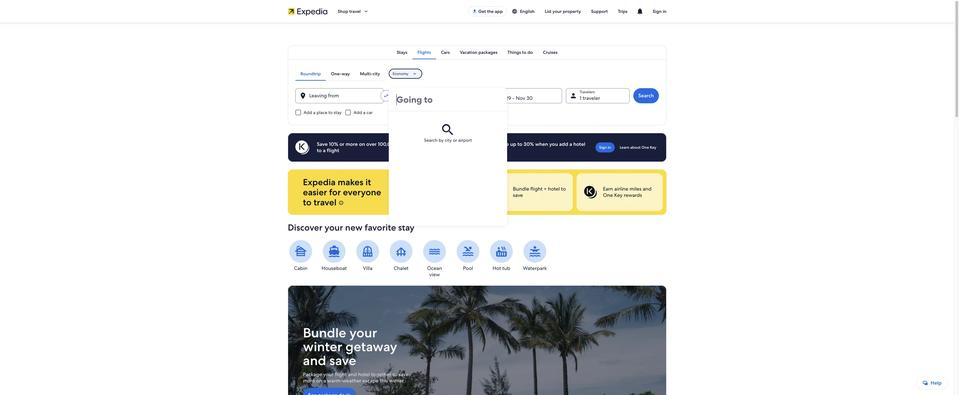 Task type: locate. For each thing, give the bounding box(es) containing it.
together
[[371, 372, 391, 378]]

city left economy
[[373, 71, 380, 77]]

0 vertical spatial bundle
[[513, 186, 529, 193]]

to left 10% on the left
[[317, 147, 322, 154]]

earn
[[603, 186, 613, 193]]

houseboat button
[[321, 240, 347, 272]]

city right by
[[445, 138, 452, 143]]

0 horizontal spatial or
[[339, 141, 344, 148]]

sign right communication center icon
[[653, 9, 662, 14]]

0 horizontal spatial bundle
[[303, 325, 346, 342]]

about
[[630, 145, 641, 150]]

to inside expedia makes it easier for everyone to travel
[[303, 197, 311, 208]]

ocean view button
[[422, 240, 448, 278]]

0 horizontal spatial on
[[316, 378, 322, 385]]

hotel right add at the top right of page
[[573, 141, 585, 148]]

cabin button
[[288, 240, 314, 272]]

2 add from the left
[[354, 110, 362, 116]]

hotel left together
[[358, 372, 370, 378]]

1 vertical spatial stay
[[398, 222, 415, 234]]

or left the airport
[[453, 138, 457, 143]]

sign in right communication center icon
[[653, 9, 667, 14]]

to right place
[[328, 110, 333, 116]]

search inside button
[[638, 92, 654, 99]]

1 traveler button
[[566, 88, 629, 104]]

things to do link
[[503, 45, 538, 59]]

1 horizontal spatial more
[[346, 141, 358, 148]]

0 horizontal spatial one
[[603, 192, 613, 199]]

1 horizontal spatial or
[[453, 138, 457, 143]]

one inside earn airline miles and one key rewards
[[603, 192, 613, 199]]

2 out of 3 element
[[486, 174, 573, 211]]

nov right -
[[516, 95, 525, 102]]

1 nov from the left
[[495, 95, 504, 102]]

expedia logo image
[[288, 7, 328, 16]]

villa
[[363, 265, 372, 272]]

vacation
[[460, 50, 477, 55]]

1 vertical spatial flight
[[530, 186, 543, 193]]

discover your new favorite stay
[[288, 222, 415, 234]]

on left over
[[359, 141, 365, 148]]

and right miles
[[643, 186, 652, 193]]

save inside save 10% or more on over 100,000 hotels with member prices. also, members save up to 30% when you add a hotel to a flight
[[499, 141, 509, 148]]

english
[[520, 9, 535, 14]]

1 horizontal spatial search
[[638, 92, 654, 99]]

to right this
[[392, 372, 397, 378]]

nov 29 - nov 30
[[495, 95, 533, 102]]

1 vertical spatial key
[[614, 192, 623, 199]]

up
[[510, 141, 516, 148]]

trips
[[618, 9, 627, 14]]

1 horizontal spatial sign in
[[653, 9, 667, 14]]

on
[[359, 141, 365, 148], [316, 378, 322, 385]]

get the app
[[478, 9, 503, 14]]

0 horizontal spatial hotel
[[358, 372, 370, 378]]

1 add from the left
[[304, 110, 312, 116]]

1
[[580, 95, 581, 102]]

more left warm-
[[303, 378, 315, 385]]

0 vertical spatial sign in
[[653, 9, 667, 14]]

chalet
[[394, 265, 409, 272]]

tab list containing stays
[[288, 45, 667, 59]]

roundtrip
[[300, 71, 321, 77]]

for
[[329, 187, 341, 198]]

0 horizontal spatial add
[[304, 110, 312, 116]]

a left warm-
[[323, 378, 326, 385]]

2 vertical spatial and
[[348, 372, 357, 378]]

nov
[[495, 95, 504, 102], [516, 95, 525, 102]]

1 horizontal spatial nov
[[516, 95, 525, 102]]

0 horizontal spatial sign in
[[599, 145, 611, 150]]

add left place
[[304, 110, 312, 116]]

pool button
[[455, 240, 481, 272]]

roundtrip link
[[295, 67, 326, 81]]

also,
[[463, 141, 474, 148]]

villa button
[[355, 240, 381, 272]]

sign
[[653, 9, 662, 14], [599, 145, 607, 150]]

more right 10% on the left
[[346, 141, 358, 148]]

key right about
[[650, 145, 656, 150]]

to inside bundle flight + hotel to save
[[561, 186, 566, 193]]

in inside dropdown button
[[663, 9, 667, 14]]

1 vertical spatial more
[[303, 378, 315, 385]]

0 vertical spatial and
[[643, 186, 652, 193]]

multi-city
[[360, 71, 380, 77]]

city inside tab list
[[373, 71, 380, 77]]

ocean view
[[427, 265, 442, 278]]

0 vertical spatial more
[[346, 141, 358, 148]]

view
[[429, 272, 440, 278]]

0 horizontal spatial sign
[[599, 145, 607, 150]]

or right 10% on the left
[[339, 141, 344, 148]]

10%
[[329, 141, 338, 148]]

prices.
[[447, 141, 462, 148]]

save
[[317, 141, 328, 148]]

add left car
[[354, 110, 362, 116]]

2 horizontal spatial and
[[643, 186, 652, 193]]

to right up
[[518, 141, 522, 148]]

-
[[512, 95, 515, 102]]

0 vertical spatial search
[[638, 92, 654, 99]]

1 horizontal spatial bundle
[[513, 186, 529, 193]]

0 vertical spatial flight
[[327, 147, 339, 154]]

100,000
[[378, 141, 397, 148]]

1 vertical spatial tab list
[[295, 67, 385, 81]]

search by city or airport
[[424, 138, 472, 143]]

getaway
[[345, 339, 397, 356]]

travel left the trailing image
[[349, 9, 361, 14]]

chalet button
[[388, 240, 414, 272]]

flight
[[327, 147, 339, 154], [530, 186, 543, 193], [335, 372, 347, 378]]

travel inside expedia makes it easier for everyone to travel
[[314, 197, 337, 208]]

1 horizontal spatial key
[[650, 145, 656, 150]]

1 vertical spatial search
[[424, 138, 438, 143]]

key right earn
[[614, 192, 623, 199]]

or
[[453, 138, 457, 143], [339, 141, 344, 148]]

1 vertical spatial hotel
[[548, 186, 560, 193]]

1 vertical spatial and
[[303, 353, 326, 370]]

swap origin and destination values image
[[383, 93, 389, 99]]

sign in
[[653, 9, 667, 14], [599, 145, 611, 150]]

in left learn on the right of the page
[[608, 145, 611, 150]]

or inside save 10% or more on over 100,000 hotels with member prices. also, members save up to 30% when you add a hotel to a flight
[[339, 141, 344, 148]]

learn about one key link
[[617, 143, 659, 153]]

2 horizontal spatial hotel
[[573, 141, 585, 148]]

1 vertical spatial in
[[608, 145, 611, 150]]

winter.
[[389, 378, 405, 385]]

to down expedia
[[303, 197, 311, 208]]

1 vertical spatial bundle
[[303, 325, 346, 342]]

0 horizontal spatial city
[[373, 71, 380, 77]]

and right warm-
[[348, 372, 357, 378]]

0 horizontal spatial stay
[[334, 110, 342, 116]]

hotel right +
[[548, 186, 560, 193]]

sign in button
[[648, 4, 672, 19]]

in right communication center icon
[[663, 9, 667, 14]]

bundle inside bundle flight + hotel to save
[[513, 186, 529, 193]]

your for discover
[[325, 222, 343, 234]]

add a place to stay
[[304, 110, 342, 116]]

1 vertical spatial on
[[316, 378, 322, 385]]

one right about
[[642, 145, 649, 150]]

1 horizontal spatial stay
[[398, 222, 415, 234]]

2 vertical spatial hotel
[[358, 372, 370, 378]]

0 horizontal spatial more
[[303, 378, 315, 385]]

0 vertical spatial one
[[642, 145, 649, 150]]

stays
[[397, 50, 407, 55]]

1 horizontal spatial on
[[359, 141, 365, 148]]

a inside bundle your winter getaway and save package your flight and hotel together to save more on a warm-weather escape this winter.
[[323, 378, 326, 385]]

and
[[643, 186, 652, 193], [303, 353, 326, 370], [348, 372, 357, 378]]

1 vertical spatial sign in
[[599, 145, 611, 150]]

economy button
[[389, 69, 422, 79]]

when
[[535, 141, 548, 148]]

1 horizontal spatial in
[[663, 9, 667, 14]]

hotel inside bundle flight + hotel to save
[[548, 186, 560, 193]]

travel
[[349, 9, 361, 14], [314, 197, 337, 208]]

1 vertical spatial one
[[603, 192, 613, 199]]

0 vertical spatial in
[[663, 9, 667, 14]]

weather
[[342, 378, 361, 385]]

learn about one key
[[620, 145, 656, 150]]

0 horizontal spatial in
[[608, 145, 611, 150]]

0 vertical spatial hotel
[[573, 141, 585, 148]]

save
[[499, 141, 509, 148], [513, 192, 523, 199], [329, 353, 356, 370], [399, 372, 409, 378]]

search for search by city or airport
[[424, 138, 438, 143]]

0 vertical spatial travel
[[349, 9, 361, 14]]

xsmall image
[[339, 201, 344, 206]]

1 vertical spatial sign
[[599, 145, 607, 150]]

airport
[[458, 138, 472, 143]]

1 horizontal spatial sign
[[653, 9, 662, 14]]

1 horizontal spatial travel
[[349, 9, 361, 14]]

2 vertical spatial flight
[[335, 372, 347, 378]]

3 out of 3 element
[[576, 174, 663, 211]]

bundle
[[513, 186, 529, 193], [303, 325, 346, 342]]

stay right place
[[334, 110, 342, 116]]

economy
[[393, 71, 408, 76]]

travel left xsmall icon
[[314, 197, 337, 208]]

list
[[545, 9, 551, 14]]

to inside bundle your winter getaway and save package your flight and hotel together to save more on a warm-weather escape this winter.
[[392, 372, 397, 378]]

flights
[[417, 50, 431, 55]]

key
[[650, 145, 656, 150], [614, 192, 623, 199]]

0 vertical spatial on
[[359, 141, 365, 148]]

tab list
[[288, 45, 667, 59], [295, 67, 385, 81]]

add for add a place to stay
[[304, 110, 312, 116]]

and up package in the bottom of the page
[[303, 353, 326, 370]]

add for add a car
[[354, 110, 362, 116]]

download the app button image
[[472, 9, 477, 14]]

sign inside 'bundle your winter getaway and save' main content
[[599, 145, 607, 150]]

0 horizontal spatial key
[[614, 192, 623, 199]]

sign left learn on the right of the page
[[599, 145, 607, 150]]

to
[[522, 50, 526, 55], [328, 110, 333, 116], [518, 141, 522, 148], [317, 147, 322, 154], [561, 186, 566, 193], [303, 197, 311, 208], [392, 372, 397, 378]]

sign in left learn on the right of the page
[[599, 145, 611, 150]]

on left warm-
[[316, 378, 322, 385]]

1 horizontal spatial city
[[445, 138, 452, 143]]

vacation packages link
[[455, 45, 503, 59]]

save left up
[[499, 141, 509, 148]]

1 horizontal spatial one
[[642, 145, 649, 150]]

save left +
[[513, 192, 523, 199]]

earn airline miles and one key rewards
[[603, 186, 652, 199]]

nov left the 29 at the right top of the page
[[495, 95, 504, 102]]

stay right favorite
[[398, 222, 415, 234]]

property
[[563, 9, 581, 14]]

Going to text field
[[389, 88, 507, 111]]

0 horizontal spatial and
[[303, 353, 326, 370]]

0 vertical spatial tab list
[[288, 45, 667, 59]]

your for bundle
[[349, 325, 377, 342]]

bundle inside bundle your winter getaway and save package your flight and hotel together to save more on a warm-weather escape this winter.
[[303, 325, 346, 342]]

get
[[478, 9, 486, 14]]

1 horizontal spatial add
[[354, 110, 362, 116]]

0 horizontal spatial travel
[[314, 197, 337, 208]]

hot tub
[[493, 265, 510, 272]]

1 vertical spatial travel
[[314, 197, 337, 208]]

0 vertical spatial sign
[[653, 9, 662, 14]]

to right +
[[561, 186, 566, 193]]

your inside list your property link
[[553, 9, 562, 14]]

0 vertical spatial city
[[373, 71, 380, 77]]

one left airline
[[603, 192, 613, 199]]

0 horizontal spatial nov
[[495, 95, 504, 102]]

stay for add a place to stay
[[334, 110, 342, 116]]

waterpark
[[523, 265, 547, 272]]

in
[[663, 9, 667, 14], [608, 145, 611, 150]]

1 horizontal spatial and
[[348, 372, 357, 378]]

0 horizontal spatial search
[[424, 138, 438, 143]]

0 vertical spatial stay
[[334, 110, 342, 116]]

1 horizontal spatial hotel
[[548, 186, 560, 193]]



Task type: describe. For each thing, give the bounding box(es) containing it.
save up warm-
[[329, 353, 356, 370]]

bundle flight + hotel to save
[[513, 186, 566, 199]]

add a car
[[354, 110, 373, 116]]

houseboat
[[322, 265, 347, 272]]

escape
[[362, 378, 379, 385]]

you
[[549, 141, 558, 148]]

place
[[317, 110, 327, 116]]

tab list containing roundtrip
[[295, 67, 385, 81]]

shop travel button
[[333, 4, 374, 19]]

everyone
[[343, 187, 381, 198]]

travel inside dropdown button
[[349, 9, 361, 14]]

stays link
[[392, 45, 412, 59]]

save right this
[[399, 372, 409, 378]]

bundle your winter getaway and save main content
[[0, 23, 954, 396]]

list your property link
[[540, 6, 586, 17]]

cars
[[441, 50, 450, 55]]

sign inside dropdown button
[[653, 9, 662, 14]]

more inside bundle your winter getaway and save package your flight and hotel together to save more on a warm-weather escape this winter.
[[303, 378, 315, 385]]

ocean
[[427, 265, 442, 272]]

search for search
[[638, 92, 654, 99]]

shop travel
[[338, 9, 361, 14]]

on inside bundle your winter getaway and save package your flight and hotel together to save more on a warm-weather escape this winter.
[[316, 378, 322, 385]]

makes
[[338, 177, 363, 188]]

flight inside bundle flight + hotel to save
[[530, 186, 543, 193]]

it
[[366, 177, 371, 188]]

favorite
[[365, 222, 396, 234]]

trailing image
[[363, 9, 369, 14]]

2 nov from the left
[[516, 95, 525, 102]]

expedia makes it easier for everyone to travel
[[303, 177, 381, 208]]

bundle for your
[[303, 325, 346, 342]]

1 vertical spatial city
[[445, 138, 452, 143]]

tub
[[502, 265, 510, 272]]

car
[[367, 110, 373, 116]]

save inside bundle flight + hotel to save
[[513, 192, 523, 199]]

your for list
[[553, 9, 562, 14]]

list your property
[[545, 9, 581, 14]]

multi-
[[360, 71, 373, 77]]

bundle for flight
[[513, 186, 529, 193]]

a left car
[[363, 110, 365, 116]]

flight inside save 10% or more on over 100,000 hotels with member prices. also, members save up to 30% when you add a hotel to a flight
[[327, 147, 339, 154]]

on inside save 10% or more on over 100,000 hotels with member prices. also, members save up to 30% when you add a hotel to a flight
[[359, 141, 365, 148]]

expedia
[[303, 177, 336, 188]]

in inside main content
[[608, 145, 611, 150]]

travel sale activities deals image
[[288, 286, 667, 396]]

multi-city link
[[355, 67, 385, 81]]

shop
[[338, 9, 348, 14]]

a left 10% on the left
[[323, 147, 326, 154]]

packages
[[478, 50, 497, 55]]

key inside earn airline miles and one key rewards
[[614, 192, 623, 199]]

sign in inside 'bundle your winter getaway and save' main content
[[599, 145, 611, 150]]

members
[[476, 141, 497, 148]]

a left place
[[313, 110, 315, 116]]

add
[[559, 141, 568, 148]]

traveler
[[583, 95, 600, 102]]

airline
[[614, 186, 628, 193]]

over
[[366, 141, 377, 148]]

do
[[527, 50, 533, 55]]

flight inside bundle your winter getaway and save package your flight and hotel together to save more on a warm-weather escape this winter.
[[335, 372, 347, 378]]

way
[[342, 71, 350, 77]]

hot tub button
[[489, 240, 514, 272]]

one-way link
[[326, 67, 355, 81]]

cars link
[[436, 45, 455, 59]]

winter
[[303, 339, 342, 356]]

more inside save 10% or more on over 100,000 hotels with member prices. also, members save up to 30% when you add a hotel to a flight
[[346, 141, 358, 148]]

stay for discover your new favorite stay
[[398, 222, 415, 234]]

hot
[[493, 265, 501, 272]]

one inside learn about one key link
[[642, 145, 649, 150]]

the
[[487, 9, 494, 14]]

miles
[[630, 186, 642, 193]]

english button
[[507, 6, 540, 17]]

0 vertical spatial key
[[650, 145, 656, 150]]

member
[[426, 141, 446, 148]]

trips link
[[613, 6, 633, 17]]

warm-
[[327, 378, 342, 385]]

hotels
[[399, 141, 413, 148]]

get the app link
[[468, 6, 507, 16]]

and inside earn airline miles and one key rewards
[[643, 186, 652, 193]]

discover
[[288, 222, 322, 234]]

search button
[[633, 88, 659, 104]]

new
[[345, 222, 363, 234]]

a right add at the top right of page
[[569, 141, 572, 148]]

one-way
[[331, 71, 350, 77]]

app
[[495, 9, 503, 14]]

30%
[[524, 141, 534, 148]]

pool
[[463, 265, 473, 272]]

save 10% or more on over 100,000 hotels with member prices. also, members save up to 30% when you add a hotel to a flight
[[317, 141, 585, 154]]

30
[[527, 95, 533, 102]]

vacation packages
[[460, 50, 497, 55]]

sign in inside dropdown button
[[653, 9, 667, 14]]

things
[[508, 50, 521, 55]]

hotel inside save 10% or more on over 100,000 hotels with member prices. also, members save up to 30% when you add a hotel to a flight
[[573, 141, 585, 148]]

one-
[[331, 71, 342, 77]]

small image
[[512, 9, 518, 14]]

things to do
[[508, 50, 533, 55]]

cabin
[[294, 265, 307, 272]]

this
[[380, 378, 388, 385]]

learn
[[620, 145, 629, 150]]

hotel inside bundle your winter getaway and save package your flight and hotel together to save more on a warm-weather escape this winter.
[[358, 372, 370, 378]]

cruises
[[543, 50, 558, 55]]

to left do
[[522, 50, 526, 55]]

with
[[414, 141, 424, 148]]

rewards
[[624, 192, 642, 199]]

bundle your winter getaway and save package your flight and hotel together to save more on a warm-weather escape this winter.
[[303, 325, 409, 385]]

communication center icon image
[[636, 8, 644, 15]]

1 traveler
[[580, 95, 600, 102]]



Task type: vqa. For each thing, say whether or not it's contained in the screenshot.
Get the app Link
yes



